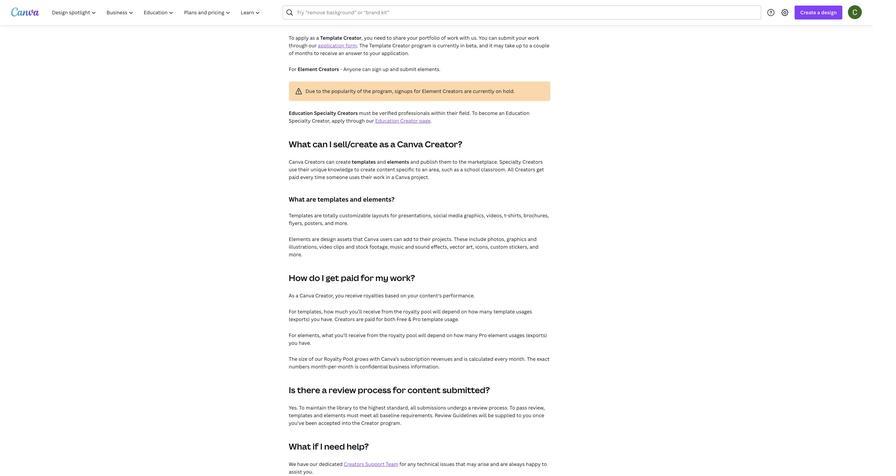 Task type: vqa. For each thing, say whether or not it's contained in the screenshot.
NATALIA'S
no



Task type: describe. For each thing, give the bounding box(es) containing it.
program.
[[380, 420, 402, 427]]

to apply as a template creator ,
[[289, 35, 363, 41]]

creator down professionals
[[400, 118, 418, 124]]

up inside . the template creator program is currently in beta, and it may take up to a couple of months to receive an answer to your application.
[[516, 42, 522, 49]]

to right due
[[316, 88, 321, 95]]

0 horizontal spatial review
[[329, 385, 356, 396]]

application form
[[318, 42, 357, 49]]

1 vertical spatial submit
[[400, 66, 417, 73]]

to down pass
[[517, 413, 522, 419]]

within
[[431, 110, 446, 116]]

for any technical issues that may arise and are always happy to assist you.
[[289, 461, 547, 476]]

of inside you need to share your portfolio of work with us. you can submit your work through our
[[441, 35, 446, 41]]

our up you.
[[310, 461, 318, 468]]

the inside for templates, how much you'll receive from the royalty pool will depend on how many template usages (exports) you have. creators are paid for both free & pro template usage.
[[394, 309, 402, 315]]

work inside 'and publish them to the marketplace. specialty creators use their unique knowledge to create content specific to an area, such as a school classroom. all creators get paid every time someone uses their work in a canva project.'
[[374, 174, 385, 181]]

such
[[442, 166, 453, 173]]

pool
[[343, 356, 354, 363]]

calculated
[[469, 356, 494, 363]]

can up knowledge
[[326, 159, 335, 165]]

element
[[489, 332, 508, 339]]

beta,
[[466, 42, 478, 49]]

your up program
[[407, 35, 418, 41]]

0 vertical spatial templates
[[352, 159, 376, 165]]

with inside "the size of our royalty pool grows with canva's subscription revenues and is calculated every month. the exact numbers month-per-month is confidential business information."
[[370, 356, 380, 363]]

what are templates and elements?
[[289, 195, 395, 204]]

,
[[362, 35, 363, 41]]

for right the different on the left top of the page
[[410, 18, 417, 25]]

0 horizontal spatial need
[[324, 441, 345, 453]]

have. for templates,
[[321, 316, 334, 323]]

currently inside . the template creator program is currently in beta, and it may take up to a couple of months to receive an answer to your application.
[[438, 42, 459, 49]]

the inside for elements, what you'll receive from the royalty pool will depend on how many pro element usages (exports) you have.
[[380, 332, 388, 339]]

for inside for any technical issues that may arise and are always happy to assist you.
[[400, 461, 407, 468]]

hold.
[[503, 88, 515, 95]]

your down creators.
[[516, 35, 527, 41]]

customizable
[[340, 212, 371, 219]]

1 vertical spatial as
[[380, 138, 389, 150]]

creator, inside must be verified professionals within their field. to become an education specialty creator, apply through our
[[312, 118, 331, 124]]

the right due
[[323, 88, 330, 95]]

are up field. on the right top of page
[[464, 88, 472, 95]]

a down education creator page link
[[391, 138, 396, 150]]

assist
[[289, 469, 302, 476]]

to left couple
[[524, 42, 529, 49]]

1 horizontal spatial currently
[[473, 88, 495, 95]]

to inside for any technical issues that may arise and are always happy to assist you.
[[542, 461, 547, 468]]

illustrations,
[[289, 244, 318, 250]]

a right there at bottom left
[[322, 385, 327, 396]]

yes.
[[289, 405, 298, 412]]

canva up use
[[289, 159, 304, 165]]

specific
[[397, 166, 415, 173]]

are inside for templates, how much you'll receive from the royalty pool will depend on how many template usages (exports) you have. creators are paid for both free & pro template usage.
[[356, 316, 364, 323]]

more. inside templates are totally customizable layouts for presentations, social media graphics, videos, t-shirts, brochures, flyers, posters, and more.
[[335, 220, 348, 227]]

and up customizable
[[350, 195, 362, 204]]

your inside . the template creator program is currently in beta, and it may take up to a couple of months to receive an answer to your application.
[[370, 50, 381, 56]]

canva right as
[[300, 293, 314, 299]]

to right 'library'
[[353, 405, 358, 412]]

0 vertical spatial all
[[411, 405, 416, 412]]

video
[[319, 244, 332, 250]]

graphics
[[507, 236, 527, 243]]

how
[[289, 272, 308, 284]]

have. for elements,
[[299, 340, 311, 347]]

do
[[309, 272, 320, 284]]

from inside for elements, what you'll receive from the royalty pool will depend on how many pro element usages (exports) you have.
[[367, 332, 379, 339]]

for elements, what you'll receive from the royalty pool will depend on how many pro element usages (exports) you have.
[[289, 332, 547, 347]]

can inside elements are design assets that canva users can add to their projects. these include photos, graphics and illustrations, video clips and stock footage, music and sound effects, vector art, icons, custom stickers, and more.
[[394, 236, 402, 243]]

on inside for templates, how much you'll receive from the royalty pool will depend on how many template usages (exports) you have. creators are paid for both free & pro template usage.
[[461, 309, 467, 315]]

submitted?
[[443, 385, 490, 396]]

every inside "the size of our royalty pool grows with canva's subscription revenues and is calculated every month. the exact numbers month-per-month is confidential business information."
[[495, 356, 508, 363]]

field.
[[459, 110, 471, 116]]

create inside 'and publish them to the marketplace. specialty creators use their unique knowledge to create content specific to an area, such as a school classroom. all creators get paid every time someone uses their work in a canva project.'
[[361, 166, 376, 173]]

and inside yes. to maintain the library to the highest standard, all submissions undergo a review process. to pass review, templates and elements must meet all baseline requirements. review guidelines will be supplied to you once you've been accepted into the creator program.
[[314, 413, 323, 419]]

design for are
[[321, 236, 336, 243]]

for element creators - anyone can sign up and submit elements.
[[289, 66, 441, 73]]

receive down how do i get paid for my work?
[[345, 293, 362, 299]]

to inside elements are design assets that canva users can add to their projects. these include photos, graphics and illustrations, video clips and stock footage, music and sound effects, vector art, icons, custom stickers, and more.
[[414, 236, 419, 243]]

receive inside for elements, what you'll receive from the royalty pool will depend on how many pro element usages (exports) you have.
[[349, 332, 366, 339]]

users
[[380, 236, 393, 243]]

1 vertical spatial application
[[318, 42, 345, 49]]

you'll inside for templates, how much you'll receive from the royalty pool will depend on how many template usages (exports) you have. creators are paid for both free & pro template usage.
[[349, 309, 362, 315]]

on left hold.
[[496, 88, 502, 95]]

are inside for any technical issues that may arise and are always happy to assist you.
[[501, 461, 508, 468]]

top level navigation element
[[47, 6, 266, 20]]

use
[[289, 166, 297, 173]]

and inside templates are totally customizable layouts for presentations, social media graphics, videos, t-shirts, brochures, flyers, posters, and more.
[[325, 220, 334, 227]]

projects.
[[432, 236, 453, 243]]

for inside templates are totally customizable layouts for presentations, social media graphics, videos, t-shirts, brochures, flyers, posters, and more.
[[391, 212, 397, 219]]

the left program,
[[363, 88, 371, 95]]

usage.
[[445, 316, 459, 323]]

both
[[385, 316, 396, 323]]

for left my
[[361, 272, 374, 284]]

pro inside for elements, what you'll receive from the royalty pool will depend on how many pro element usages (exports) you have.
[[479, 332, 487, 339]]

uses
[[349, 174, 360, 181]]

1 vertical spatial creator,
[[316, 293, 334, 299]]

sound
[[415, 244, 430, 250]]

classroom.
[[481, 166, 507, 173]]

a inside yes. to maintain the library to the highest standard, all submissions undergo a review process. to pass review, templates and elements must meet all baseline requirements. review guidelines will be supplied to you once you've been accepted into the creator program.
[[468, 405, 471, 412]]

paid inside 'and publish them to the marketplace. specialty creators use their unique knowledge to create content specific to an area, such as a school classroom. all creators get paid every time someone uses their work in a canva project.'
[[289, 174, 299, 181]]

to right answer
[[364, 50, 369, 56]]

art,
[[466, 244, 475, 250]]

education for education specialty creators
[[289, 110, 313, 116]]

knowledge
[[328, 166, 353, 173]]

and down application.
[[390, 66, 399, 73]]

the up meet
[[360, 405, 367, 412]]

to inside must be verified professionals within their field. to become an education specialty creator, apply through our
[[472, 110, 478, 116]]

stock
[[356, 244, 369, 250]]

always
[[509, 461, 525, 468]]

the inside . the template creator program is currently in beta, and it may take up to a couple of months to receive an answer to your application.
[[360, 42, 368, 49]]

due
[[306, 88, 315, 95]]

been
[[306, 420, 317, 427]]

receive inside . the template creator program is currently in beta, and it may take up to a couple of months to receive an answer to your application.
[[320, 50, 338, 56]]

0 vertical spatial apply
[[296, 35, 309, 41]]

0 horizontal spatial as
[[310, 35, 315, 41]]

yes. to maintain the library to the highest standard, all submissions undergo a review process. to pass review, templates and elements must meet all baseline requirements. review guidelines will be supplied to you once you've been accepted into the creator program.
[[289, 405, 545, 427]]

get inside 'and publish them to the marketplace. specialty creators use their unique knowledge to create content specific to an area, such as a school classroom. all creators get paid every time someone uses their work in a canva project.'
[[537, 166, 544, 173]]

1 horizontal spatial .
[[431, 118, 432, 124]]

of right popularity
[[357, 88, 362, 95]]

templates
[[289, 212, 313, 219]]

1 horizontal spatial template
[[494, 309, 515, 315]]

a up 'elements?'
[[392, 174, 394, 181]]

for up standard,
[[393, 385, 406, 396]]

and down assets
[[346, 244, 355, 250]]

education creator page link
[[375, 118, 431, 124]]

someone
[[327, 174, 348, 181]]

videos,
[[487, 212, 503, 219]]

information.
[[411, 364, 440, 370]]

an inside must be verified professionals within their field. to become an education specialty creator, apply through our
[[499, 110, 505, 116]]

we have our dedicated creators support team
[[289, 461, 399, 468]]

and up stickers,
[[528, 236, 537, 243]]

numbers
[[289, 364, 310, 370]]

to inside you need to share your portfolio of work with us. you can submit your work through our
[[387, 35, 392, 41]]

to right 'them' on the top right of the page
[[453, 159, 458, 165]]

creator inside . the template creator program is currently in beta, and it may take up to a couple of months to receive an answer to your application.
[[393, 42, 410, 49]]

the size of our royalty pool grows with canva's subscription revenues and is calculated every month. the exact numbers month-per-month is confidential business information.
[[289, 356, 550, 370]]

unique
[[311, 166, 327, 173]]

you inside yes. to maintain the library to the highest standard, all submissions undergo a review process. to pass review, templates and elements must meet all baseline requirements. review guidelines will be supplied to you once you've been accepted into the creator program.
[[523, 413, 532, 419]]

depend inside for templates, how much you'll receive from the royalty pool will depend on how many template usages (exports) you have. creators are paid for both free & pro template usage.
[[442, 309, 460, 315]]

every inside 'and publish them to the marketplace. specialty creators use their unique knowledge to create content specific to an area, such as a school classroom. all creators get paid every time someone uses their work in a canva project.'
[[300, 174, 314, 181]]

many inside for elements, what you'll receive from the royalty pool will depend on how many pro element usages (exports) you have.
[[465, 332, 478, 339]]

canva down education creator page .
[[397, 138, 423, 150]]

and inside "the size of our royalty pool grows with canva's subscription revenues and is calculated every month. the exact numbers month-per-month is confidential business information."
[[454, 356, 463, 363]]

slightly
[[370, 18, 387, 25]]

for right the signups
[[414, 88, 421, 95]]

usages for template
[[516, 309, 532, 315]]

element,
[[443, 18, 463, 25]]

their right uses
[[361, 174, 372, 181]]

a up application form link
[[316, 35, 319, 41]]

you.
[[303, 469, 313, 476]]

for for for element creators - anyone can sign up and submit elements.
[[289, 66, 297, 73]]

(exports) for for elements, what you'll receive from the royalty pool will depend on how many pro element usages (exports) you have.
[[526, 332, 547, 339]]

process.
[[489, 405, 509, 412]]

need inside you need to share your portfolio of work with us. you can submit your work through our
[[374, 35, 386, 41]]

2 horizontal spatial work
[[528, 35, 539, 41]]

pro inside for templates, how much you'll receive from the royalty pool will depend on how many template usages (exports) you have. creators are paid for both free & pro template usage.
[[413, 316, 421, 323]]

what for what can i sell/create as a canva creator?
[[289, 138, 311, 150]]

is inside . the template creator program is currently in beta, and it may take up to a couple of months to receive an answer to your application.
[[433, 42, 437, 49]]

apply inside must be verified professionals within their field. to become an education specialty creator, apply through our
[[332, 118, 345, 124]]

. the template creator program is currently in beta, and it may take up to a couple of months to receive an answer to your application.
[[289, 42, 550, 56]]

effects,
[[431, 244, 449, 250]]

template,
[[418, 18, 441, 25]]

requirements.
[[401, 413, 434, 419]]

0 horizontal spatial all
[[373, 413, 379, 419]]

elements inside yes. to maintain the library to the highest standard, all submissions undergo a review process. to pass review, templates and elements must meet all baseline requirements. review guidelines will be supplied to you once you've been accepted into the creator program.
[[324, 413, 346, 419]]

depend inside for elements, what you'll receive from the royalty pool will depend on how many pro element usages (exports) you have.
[[428, 332, 446, 339]]

the creator application process is slightly different for template, element, and speciality creators.
[[289, 18, 521, 25]]

and right stickers,
[[530, 244, 539, 250]]

icons,
[[476, 244, 489, 250]]

the left 'library'
[[328, 405, 336, 412]]

and publish them to the marketplace. specialty creators use their unique knowledge to create content specific to an area, such as a school classroom. all creators get paid every time someone uses their work in a canva project.
[[289, 159, 544, 181]]

content's
[[420, 293, 442, 299]]

0 horizontal spatial up
[[383, 66, 389, 73]]

1 vertical spatial process
[[358, 385, 391, 396]]

my
[[376, 272, 389, 284]]

are inside elements are design assets that canva users can add to their projects. these include photos, graphics and illustrations, video clips and stock footage, music and sound effects, vector art, icons, custom stickers, and more.
[[312, 236, 320, 243]]

and right element,
[[465, 18, 474, 25]]

undergo
[[448, 405, 467, 412]]

the up numbers on the left bottom
[[289, 356, 298, 363]]

that for may
[[456, 461, 466, 468]]

answer
[[346, 50, 362, 56]]

0 vertical spatial process
[[346, 18, 364, 25]]

will inside for elements, what you'll receive from the royalty pool will depend on how many pro element usages (exports) you have.
[[418, 332, 426, 339]]

the right into
[[352, 420, 360, 427]]

their right use
[[298, 166, 310, 173]]

guidelines
[[453, 413, 478, 419]]

paid inside for templates, how much you'll receive from the royalty pool will depend on how many template usages (exports) you have. creators are paid for both free & pro template usage.
[[365, 316, 375, 323]]

size
[[299, 356, 308, 363]]

royalty inside for templates, how much you'll receive from the royalty pool will depend on how many template usages (exports) you have. creators are paid for both free & pro template usage.
[[403, 309, 420, 315]]

(exports) for for templates, how much you'll receive from the royalty pool will depend on how many template usages (exports) you have. creators are paid for both free & pro template usage.
[[289, 316, 310, 323]]

can left sign
[[363, 66, 371, 73]]

1 horizontal spatial content
[[408, 385, 441, 396]]

school
[[464, 166, 480, 173]]

the up months
[[289, 18, 298, 25]]

you up much
[[335, 293, 344, 299]]

is down grows
[[355, 364, 359, 370]]

1 vertical spatial paid
[[341, 272, 359, 284]]

the left exact
[[527, 356, 536, 363]]

what for what are templates and elements?
[[289, 195, 305, 204]]

month-
[[311, 364, 328, 370]]

review,
[[529, 405, 545, 412]]

to right months
[[314, 50, 319, 56]]

from inside for templates, how much you'll receive from the royalty pool will depend on how many template usages (exports) you have. creators are paid for both free & pro template usage.
[[382, 309, 393, 315]]

royalties
[[364, 293, 384, 299]]

i for can
[[330, 138, 332, 150]]

couple
[[534, 42, 550, 49]]

is left slightly
[[365, 18, 369, 25]]

i for if
[[320, 441, 323, 453]]

creator up to apply as a template creator , at the top
[[299, 18, 317, 25]]

application form link
[[318, 42, 357, 49]]

2 horizontal spatial how
[[469, 309, 479, 315]]

to up uses
[[355, 166, 360, 173]]

templates,
[[298, 309, 323, 315]]

you'll inside for elements, what you'll receive from the royalty pool will depend on how many pro element usages (exports) you have.
[[335, 332, 348, 339]]

1 vertical spatial template
[[422, 316, 443, 323]]

based
[[385, 293, 399, 299]]

may inside . the template creator program is currently in beta, and it may take up to a couple of months to receive an answer to your application.
[[494, 42, 504, 49]]

help?
[[347, 441, 369, 453]]

are inside templates are totally customizable layouts for presentations, social media graphics, videos, t-shirts, brochures, flyers, posters, and more.
[[314, 212, 322, 219]]

to up project.
[[416, 166, 421, 173]]

t-
[[505, 212, 508, 219]]

your left content's
[[408, 293, 419, 299]]

month
[[338, 364, 354, 370]]

submissions
[[417, 405, 446, 412]]

much
[[335, 309, 348, 315]]

and inside . the template creator program is currently in beta, and it may take up to a couple of months to receive an answer to your application.
[[479, 42, 488, 49]]

and down add
[[405, 244, 414, 250]]

us.
[[471, 35, 478, 41]]

specialty inside must be verified professionals within their field. to become an education specialty creator, apply through our
[[289, 118, 311, 124]]

a inside dropdown button
[[818, 9, 821, 16]]

will inside yes. to maintain the library to the highest standard, all submissions undergo a review process. to pass review, templates and elements must meet all baseline requirements. review guidelines will be supplied to you once you've been accepted into the creator program.
[[479, 413, 487, 419]]

into
[[342, 420, 351, 427]]



Task type: locate. For each thing, give the bounding box(es) containing it.
. inside . the template creator program is currently in beta, and it may take up to a couple of months to receive an answer to your application.
[[357, 42, 358, 49]]

elements
[[289, 236, 311, 243]]

design up "video"
[[321, 236, 336, 243]]

elements
[[387, 159, 409, 165], [324, 413, 346, 419]]

there
[[297, 385, 320, 396]]

of left months
[[289, 50, 294, 56]]

0 horizontal spatial many
[[465, 332, 478, 339]]

for for for templates, how much you'll receive from the royalty pool will depend on how many template usages (exports) you have. creators are paid for both free & pro template usage.
[[289, 309, 297, 315]]

0 vertical spatial currently
[[438, 42, 459, 49]]

issues
[[440, 461, 455, 468]]

specialty inside 'and publish them to the marketplace. specialty creators use their unique knowledge to create content specific to an area, such as a school classroom. all creators get paid every time someone uses their work in a canva project.'
[[500, 159, 522, 165]]

from up both
[[382, 309, 393, 315]]

0 horizontal spatial pool
[[407, 332, 417, 339]]

what for what if i need help?
[[289, 441, 311, 453]]

media
[[449, 212, 463, 219]]

0 horizontal spatial .
[[357, 42, 358, 49]]

work up couple
[[528, 35, 539, 41]]

1 vertical spatial i
[[322, 272, 324, 284]]

custom
[[491, 244, 508, 250]]

1 vertical spatial get
[[326, 272, 339, 284]]

process up highest
[[358, 385, 391, 396]]

1 vertical spatial be
[[488, 413, 494, 419]]

our inside "the size of our royalty pool grows with canva's subscription revenues and is calculated every month. the exact numbers month-per-month is confidential business information."
[[315, 356, 323, 363]]

1 horizontal spatial may
[[494, 42, 504, 49]]

template
[[320, 35, 342, 41], [370, 42, 391, 49]]

a right as
[[296, 293, 299, 299]]

royalty inside for elements, what you'll receive from the royalty pool will depend on how many pro element usages (exports) you have.
[[389, 332, 405, 339]]

0 horizontal spatial element
[[298, 66, 318, 73]]

through inside must be verified professionals within their field. to become an education specialty creator, apply through our
[[346, 118, 365, 124]]

of inside . the template creator program is currently in beta, and it may take up to a couple of months to receive an answer to your application.
[[289, 50, 294, 56]]

1 vertical spatial what
[[289, 195, 305, 204]]

1 vertical spatial will
[[418, 332, 426, 339]]

christina overa image
[[849, 5, 862, 19]]

0 vertical spatial an
[[339, 50, 344, 56]]

creator down meet
[[361, 420, 379, 427]]

0 vertical spatial creator,
[[312, 118, 331, 124]]

&
[[408, 316, 412, 323]]

specialty up 'all'
[[500, 159, 522, 165]]

elements up the specific
[[387, 159, 409, 165]]

review inside yes. to maintain the library to the highest standard, all submissions undergo a review process. to pass review, templates and elements must meet all baseline requirements. review guidelines will be supplied to you once you've been accepted into the creator program.
[[472, 405, 488, 412]]

and inside 'and publish them to the marketplace. specialty creators use their unique knowledge to create content specific to an area, such as a school classroom. all creators get paid every time someone uses their work in a canva project.'
[[411, 159, 419, 165]]

for left any
[[400, 461, 407, 468]]

you
[[364, 35, 373, 41], [335, 293, 344, 299], [311, 316, 320, 323], [289, 340, 298, 347], [523, 413, 532, 419]]

an down publish
[[422, 166, 428, 173]]

0 vertical spatial template
[[494, 309, 515, 315]]

design inside elements are design assets that canva users can add to their projects. these include photos, graphics and illustrations, video clips and stock footage, music and sound effects, vector art, icons, custom stickers, and more.
[[321, 236, 336, 243]]

1 horizontal spatial work
[[447, 35, 459, 41]]

have. inside for elements, what you'll receive from the royalty pool will depend on how many pro element usages (exports) you have.
[[299, 340, 311, 347]]

template up element
[[494, 309, 515, 315]]

many up calculated
[[465, 332, 478, 339]]

and down what can i sell/create as a canva creator? at the top of the page
[[377, 159, 386, 165]]

0 vertical spatial may
[[494, 42, 504, 49]]

creator up form on the left top of page
[[344, 35, 362, 41]]

0 horizontal spatial create
[[336, 159, 351, 165]]

on down performance.
[[461, 309, 467, 315]]

receive inside for templates, how much you'll receive from the royalty pool will depend on how many template usages (exports) you have. creators are paid for both free & pro template usage.
[[364, 309, 381, 315]]

application.
[[382, 50, 410, 56]]

anyone
[[343, 66, 361, 73]]

0 horizontal spatial through
[[289, 42, 308, 49]]

for for for elements, what you'll receive from the royalty pool will depend on how many pro element usages (exports) you have.
[[289, 332, 297, 339]]

2 vertical spatial what
[[289, 441, 311, 453]]

for inside for templates, how much you'll receive from the royalty pool will depend on how many template usages (exports) you have. creators are paid for both free & pro template usage.
[[376, 316, 383, 323]]

template left usage.
[[422, 316, 443, 323]]

2 horizontal spatial as
[[454, 166, 459, 173]]

work
[[447, 35, 459, 41], [528, 35, 539, 41], [374, 174, 385, 181]]

0 horizontal spatial may
[[467, 461, 477, 468]]

have.
[[321, 316, 334, 323], [299, 340, 311, 347]]

more. inside elements are design assets that canva users can add to their projects. these include photos, graphics and illustrations, video clips and stock footage, music and sound effects, vector art, icons, custom stickers, and more.
[[289, 251, 302, 258]]

you inside for templates, how much you'll receive from the royalty pool will depend on how many template usages (exports) you have. creators are paid for both free & pro template usage.
[[311, 316, 320, 323]]

creator inside yes. to maintain the library to the highest standard, all submissions undergo a review process. to pass review, templates and elements must meet all baseline requirements. review guidelines will be supplied to you once you've been accepted into the creator program.
[[361, 420, 379, 427]]

these
[[454, 236, 468, 243]]

their left field. on the right top of page
[[447, 110, 458, 116]]

education inside must be verified professionals within their field. to become an education specialty creator, apply through our
[[506, 110, 530, 116]]

1 vertical spatial with
[[370, 356, 380, 363]]

i for do
[[322, 272, 324, 284]]

2 horizontal spatial paid
[[365, 316, 375, 323]]

1 vertical spatial design
[[321, 236, 336, 243]]

currently down the portfolio
[[438, 42, 459, 49]]

0 vertical spatial you'll
[[349, 309, 362, 315]]

2 for from the top
[[289, 309, 297, 315]]

education specialty creators
[[289, 110, 358, 116]]

1 vertical spatial templates
[[318, 195, 349, 204]]

1 horizontal spatial many
[[480, 309, 493, 315]]

it
[[490, 42, 493, 49]]

1 vertical spatial royalty
[[389, 332, 405, 339]]

our inside you need to share your portfolio of work with us. you can submit your work through our
[[309, 42, 317, 49]]

how inside for elements, what you'll receive from the royalty pool will depend on how many pro element usages (exports) you have.
[[454, 332, 464, 339]]

0 vertical spatial content
[[377, 166, 395, 173]]

1 vertical spatial pro
[[479, 332, 487, 339]]

get right 'all'
[[537, 166, 544, 173]]

are up templates
[[306, 195, 316, 204]]

be inside yes. to maintain the library to the highest standard, all submissions undergo a review process. to pass review, templates and elements must meet all baseline requirements. review guidelines will be supplied to you once you've been accepted into the creator program.
[[488, 413, 494, 419]]

as up months
[[310, 35, 315, 41]]

as a canva creator, you receive royalties based on your content's performance.
[[289, 293, 475, 299]]

0 vertical spatial pool
[[421, 309, 432, 315]]

template inside . the template creator program is currently in beta, and it may take up to a couple of months to receive an answer to your application.
[[370, 42, 391, 49]]

design
[[822, 9, 837, 16], [321, 236, 336, 243]]

2 vertical spatial templates
[[289, 413, 313, 419]]

application down to apply as a template creator , at the top
[[318, 42, 345, 49]]

of inside "the size of our royalty pool grows with canva's subscription revenues and is calculated every month. the exact numbers month-per-month is confidential business information."
[[309, 356, 314, 363]]

that up stock
[[353, 236, 363, 243]]

1 vertical spatial specialty
[[289, 118, 311, 124]]

how down performance.
[[469, 309, 479, 315]]

0 vertical spatial paid
[[289, 174, 299, 181]]

review
[[329, 385, 356, 396], [472, 405, 488, 412]]

with
[[460, 35, 470, 41], [370, 356, 380, 363]]

elements,
[[298, 332, 321, 339]]

an
[[339, 50, 344, 56], [499, 110, 505, 116], [422, 166, 428, 173]]

as inside 'and publish them to the marketplace. specialty creators use their unique knowledge to create content specific to an area, such as a school classroom. all creators get paid every time someone uses their work in a canva project.'
[[454, 166, 459, 173]]

months
[[295, 50, 313, 56]]

through inside you need to share your portfolio of work with us. you can submit your work through our
[[289, 42, 308, 49]]

1 vertical spatial may
[[467, 461, 477, 468]]

1 vertical spatial more.
[[289, 251, 302, 258]]

you'll right what
[[335, 332, 348, 339]]

their inside must be verified professionals within their field. to become an education specialty creator, apply through our
[[447, 110, 458, 116]]

0 vertical spatial depend
[[442, 309, 460, 315]]

1 horizontal spatial be
[[488, 413, 494, 419]]

1 vertical spatial in
[[386, 174, 390, 181]]

1 vertical spatial every
[[495, 356, 508, 363]]

0 vertical spatial submit
[[499, 35, 515, 41]]

royalty down the free
[[389, 332, 405, 339]]

have. inside for templates, how much you'll receive from the royalty pool will depend on how many template usages (exports) you have. creators are paid for both free & pro template usage.
[[321, 316, 334, 323]]

performance.
[[443, 293, 475, 299]]

our
[[309, 42, 317, 49], [366, 118, 374, 124], [315, 356, 323, 363], [310, 461, 318, 468]]

must inside must be verified professionals within their field. to become an education specialty creator, apply through our
[[359, 110, 371, 116]]

creator, down do at the left of the page
[[316, 293, 334, 299]]

pro
[[413, 316, 421, 323], [479, 332, 487, 339]]

for left elements,
[[289, 332, 297, 339]]

become
[[479, 110, 498, 116]]

templates up uses
[[352, 159, 376, 165]]

review
[[435, 413, 452, 419]]

0 vertical spatial with
[[460, 35, 470, 41]]

design right create
[[822, 9, 837, 16]]

business
[[389, 364, 410, 370]]

2 horizontal spatial specialty
[[500, 159, 522, 165]]

0 horizontal spatial template
[[320, 35, 342, 41]]

1 horizontal spatial template
[[370, 42, 391, 49]]

(exports)
[[289, 316, 310, 323], [526, 332, 547, 339]]

2 vertical spatial specialty
[[500, 159, 522, 165]]

all down highest
[[373, 413, 379, 419]]

content
[[377, 166, 395, 173], [408, 385, 441, 396]]

depend
[[442, 309, 460, 315], [428, 332, 446, 339]]

application up to apply as a template creator , at the top
[[318, 18, 344, 25]]

revenues
[[431, 356, 453, 363]]

the down ,
[[360, 42, 368, 49]]

the
[[289, 18, 298, 25], [360, 42, 368, 49], [289, 356, 298, 363], [527, 356, 536, 363]]

design inside dropdown button
[[822, 9, 837, 16]]

pool inside for templates, how much you'll receive from the royalty pool will depend on how many template usages (exports) you have. creators are paid for both free & pro template usage.
[[421, 309, 432, 315]]

be inside must be verified professionals within their field. to become an education specialty creator, apply through our
[[372, 110, 378, 116]]

will down for templates, how much you'll receive from the royalty pool will depend on how many template usages (exports) you have. creators are paid for both free & pro template usage.
[[418, 332, 426, 339]]

what up use
[[289, 138, 311, 150]]

from up grows
[[367, 332, 379, 339]]

1 horizontal spatial (exports)
[[526, 332, 547, 339]]

0 vertical spatial must
[[359, 110, 371, 116]]

templates are totally customizable layouts for presentations, social media graphics, videos, t-shirts, brochures, flyers, posters, and more.
[[289, 212, 549, 227]]

happy
[[526, 461, 541, 468]]

speciality
[[475, 18, 498, 25]]

more. down totally
[[335, 220, 348, 227]]

what left if
[[289, 441, 311, 453]]

1 vertical spatial from
[[367, 332, 379, 339]]

many inside for templates, how much you'll receive from the royalty pool will depend on how many template usages (exports) you have. creators are paid for both free & pro template usage.
[[480, 309, 493, 315]]

can inside you need to share your portfolio of work with us. you can submit your work through our
[[489, 35, 497, 41]]

every left month. on the bottom of page
[[495, 356, 508, 363]]

0 horizontal spatial an
[[339, 50, 344, 56]]

0 horizontal spatial get
[[326, 272, 339, 284]]

1 vertical spatial pool
[[407, 332, 417, 339]]

is left calculated
[[464, 356, 468, 363]]

our inside must be verified professionals within their field. to become an education specialty creator, apply through our
[[366, 118, 374, 124]]

Try "remove background" or "brand kit" search field
[[297, 6, 757, 19]]

0 horizontal spatial be
[[372, 110, 378, 116]]

1 vertical spatial depend
[[428, 332, 446, 339]]

add
[[404, 236, 413, 243]]

review up guidelines
[[472, 405, 488, 412]]

team
[[386, 461, 399, 468]]

pool down content's
[[421, 309, 432, 315]]

0 horizontal spatial currently
[[438, 42, 459, 49]]

a up guidelines
[[468, 405, 471, 412]]

usages for element
[[509, 332, 525, 339]]

0 vertical spatial many
[[480, 309, 493, 315]]

your
[[407, 35, 418, 41], [516, 35, 527, 41], [370, 50, 381, 56], [408, 293, 419, 299]]

1 horizontal spatial need
[[374, 35, 386, 41]]

you need to share your portfolio of work with us. you can submit your work through our
[[289, 35, 539, 49]]

process
[[346, 18, 364, 25], [358, 385, 391, 396]]

clips
[[334, 244, 345, 250]]

will inside for templates, how much you'll receive from the royalty pool will depend on how many template usages (exports) you have. creators are paid for both free & pro template usage.
[[433, 309, 441, 315]]

0 vertical spatial template
[[320, 35, 342, 41]]

3 what from the top
[[289, 441, 311, 453]]

social
[[434, 212, 447, 219]]

0 horizontal spatial you'll
[[335, 332, 348, 339]]

what can i sell/create as a canva creator?
[[289, 138, 463, 150]]

1 vertical spatial (exports)
[[526, 332, 547, 339]]

on inside for elements, what you'll receive from the royalty pool will depend on how many pro element usages (exports) you have.
[[447, 332, 453, 339]]

1 horizontal spatial with
[[460, 35, 470, 41]]

them
[[439, 159, 452, 165]]

0 vertical spatial need
[[374, 35, 386, 41]]

pool inside for elements, what you'll receive from the royalty pool will depend on how many pro element usages (exports) you have.
[[407, 332, 417, 339]]

are down "royalties"
[[356, 316, 364, 323]]

you down templates,
[[311, 316, 320, 323]]

(exports) inside for elements, what you'll receive from the royalty pool will depend on how many pro element usages (exports) you have.
[[526, 332, 547, 339]]

usages
[[516, 309, 532, 315], [509, 332, 525, 339]]

usages inside for templates, how much you'll receive from the royalty pool will depend on how many template usages (exports) you have. creators are paid for both free & pro template usage.
[[516, 309, 532, 315]]

that for canva
[[353, 236, 363, 243]]

content inside 'and publish them to the marketplace. specialty creators use their unique knowledge to create content specific to an area, such as a school classroom. all creators get paid every time someone uses their work in a canva project.'
[[377, 166, 395, 173]]

1 horizontal spatial education
[[375, 118, 399, 124]]

dedicated
[[319, 461, 343, 468]]

0 horizontal spatial design
[[321, 236, 336, 243]]

to
[[387, 35, 392, 41], [524, 42, 529, 49], [314, 50, 319, 56], [364, 50, 369, 56], [316, 88, 321, 95], [453, 159, 458, 165], [355, 166, 360, 173], [416, 166, 421, 173], [414, 236, 419, 243], [353, 405, 358, 412], [517, 413, 522, 419], [542, 461, 547, 468]]

on down usage.
[[447, 332, 453, 339]]

need up dedicated
[[324, 441, 345, 453]]

1 horizontal spatial pool
[[421, 309, 432, 315]]

you'll right much
[[349, 309, 362, 315]]

posters,
[[305, 220, 324, 227]]

royalty
[[324, 356, 342, 363]]

submit
[[499, 35, 515, 41], [400, 66, 417, 73]]

may right the it at the right of page
[[494, 42, 504, 49]]

create
[[801, 9, 817, 16]]

be down process.
[[488, 413, 494, 419]]

creator, down education specialty creators
[[312, 118, 331, 124]]

is there a review process for content submitted?
[[289, 385, 490, 396]]

pro right "&"
[[413, 316, 421, 323]]

on right based
[[401, 293, 407, 299]]

an inside . the template creator program is currently in beta, and it may take up to a couple of months to receive an answer to your application.
[[339, 50, 344, 56]]

0 horizontal spatial more.
[[289, 251, 302, 258]]

we
[[289, 461, 296, 468]]

0 vertical spatial specialty
[[314, 110, 336, 116]]

exact
[[537, 356, 550, 363]]

0 horizontal spatial paid
[[289, 174, 299, 181]]

submit inside you need to share your portfolio of work with us. you can submit your work through our
[[499, 35, 515, 41]]

is
[[365, 18, 369, 25], [433, 42, 437, 49], [464, 356, 468, 363], [355, 364, 359, 370]]

1 horizontal spatial you'll
[[349, 309, 362, 315]]

0 vertical spatial application
[[318, 18, 344, 25]]

2 what from the top
[[289, 195, 305, 204]]

are left always
[[501, 461, 508, 468]]

a left school
[[461, 166, 463, 173]]

pass
[[517, 405, 527, 412]]

for inside for templates, how much you'll receive from the royalty pool will depend on how many template usages (exports) you have. creators are paid for both free & pro template usage.
[[289, 309, 297, 315]]

1 for from the top
[[289, 66, 297, 73]]

get right do at the left of the page
[[326, 272, 339, 284]]

1 horizontal spatial element
[[422, 88, 442, 95]]

1 vertical spatial .
[[431, 118, 432, 124]]

education for education creator page .
[[375, 118, 399, 124]]

. down 'within'
[[431, 118, 432, 124]]

professionals
[[399, 110, 430, 116]]

any
[[408, 461, 416, 468]]

that inside for any technical issues that may arise and are always happy to assist you.
[[456, 461, 466, 468]]

canva up footage,
[[364, 236, 379, 243]]

with inside you need to share your portfolio of work with us. you can submit your work through our
[[460, 35, 470, 41]]

1 horizontal spatial review
[[472, 405, 488, 412]]

for templates, how much you'll receive from the royalty pool will depend on how many template usages (exports) you have. creators are paid for both free & pro template usage.
[[289, 309, 532, 323]]

0 horizontal spatial how
[[324, 309, 334, 315]]

the inside 'and publish them to the marketplace. specialty creators use their unique knowledge to create content specific to an area, such as a school classroom. all creators get paid every time someone uses their work in a canva project.'
[[459, 159, 467, 165]]

an down application form link
[[339, 50, 344, 56]]

i left sell/create
[[330, 138, 332, 150]]

. up answer
[[357, 42, 358, 49]]

that inside elements are design assets that canva users can add to their projects. these include photos, graphics and illustrations, video clips and stock footage, music and sound effects, vector art, icons, custom stickers, and more.
[[353, 236, 363, 243]]

every left time
[[300, 174, 314, 181]]

create a design
[[801, 9, 837, 16]]

design for a
[[822, 9, 837, 16]]

1 vertical spatial have.
[[299, 340, 311, 347]]

photos,
[[488, 236, 506, 243]]

you inside for elements, what you'll receive from the royalty pool will depend on how many pro element usages (exports) you have.
[[289, 340, 298, 347]]

2 horizontal spatial will
[[479, 413, 487, 419]]

of right the portfolio
[[441, 35, 446, 41]]

for inside for elements, what you'll receive from the royalty pool will depend on how many pro element usages (exports) you have.
[[289, 332, 297, 339]]

work down element,
[[447, 35, 459, 41]]

2 vertical spatial for
[[289, 332, 297, 339]]

their inside elements are design assets that canva users can add to their projects. these include photos, graphics and illustrations, video clips and stock footage, music and sound effects, vector art, icons, custom stickers, and more.
[[420, 236, 431, 243]]

1 vertical spatial an
[[499, 110, 505, 116]]

in inside 'and publish them to the marketplace. specialty creators use their unique knowledge to create content specific to an area, such as a school classroom. all creators get paid every time someone uses their work in a canva project.'
[[386, 174, 390, 181]]

3 for from the top
[[289, 332, 297, 339]]

must be verified professionals within their field. to become an education specialty creator, apply through our
[[289, 110, 530, 124]]

up right sign
[[383, 66, 389, 73]]

0 vertical spatial what
[[289, 138, 311, 150]]

all up requirements.
[[411, 405, 416, 412]]

free
[[397, 316, 407, 323]]

0 vertical spatial usages
[[516, 309, 532, 315]]

1 horizontal spatial design
[[822, 9, 837, 16]]

1 horizontal spatial elements
[[387, 159, 409, 165]]

you inside you need to share your portfolio of work with us. you can submit your work through our
[[364, 35, 373, 41]]

1 vertical spatial currently
[[473, 88, 495, 95]]

1 vertical spatial you'll
[[335, 332, 348, 339]]

maintain
[[306, 405, 327, 412]]

(exports) inside for templates, how much you'll receive from the royalty pool will depend on how many template usages (exports) you have. creators are paid for both free & pro template usage.
[[289, 316, 310, 323]]

0 vertical spatial more.
[[335, 220, 348, 227]]

sell/create
[[334, 138, 378, 150]]

1 horizontal spatial pro
[[479, 332, 487, 339]]

1 horizontal spatial how
[[454, 332, 464, 339]]

1 vertical spatial element
[[422, 88, 442, 95]]

sign
[[372, 66, 382, 73]]

may
[[494, 42, 504, 49], [467, 461, 477, 468]]

1 horizontal spatial up
[[516, 42, 522, 49]]

process up ,
[[346, 18, 364, 25]]

an inside 'and publish them to the marketplace. specialty creators use their unique knowledge to create content specific to an area, such as a school classroom. all creators get paid every time someone uses their work in a canva project.'
[[422, 166, 428, 173]]

templates inside yes. to maintain the library to the highest standard, all submissions undergo a review process. to pass review, templates and elements must meet all baseline requirements. review guidelines will be supplied to you once you've been accepted into the creator program.
[[289, 413, 313, 419]]

0 vertical spatial elements
[[387, 159, 409, 165]]

through up months
[[289, 42, 308, 49]]

usages inside for elements, what you'll receive from the royalty pool will depend on how many pro element usages (exports) you have.
[[509, 332, 525, 339]]

have. up what
[[321, 316, 334, 323]]

create a design button
[[795, 6, 843, 20]]

is
[[289, 385, 296, 396]]

apply up months
[[296, 35, 309, 41]]

a inside . the template creator program is currently in beta, and it may take up to a couple of months to receive an answer to your application.
[[530, 42, 533, 49]]

work up 'elements?'
[[374, 174, 385, 181]]

the up the free
[[394, 309, 402, 315]]

in inside . the template creator program is currently in beta, and it may take up to a couple of months to receive an answer to your application.
[[461, 42, 465, 49]]

pool down "&"
[[407, 332, 417, 339]]

per-
[[328, 364, 338, 370]]

review up 'library'
[[329, 385, 356, 396]]

need down slightly
[[374, 35, 386, 41]]

1 what from the top
[[289, 138, 311, 150]]

how do i get paid for my work?
[[289, 272, 415, 284]]

-
[[340, 66, 342, 73]]

canva inside 'and publish them to the marketplace. specialty creators use their unique knowledge to create content specific to an area, such as a school classroom. all creators get paid every time someone uses their work in a canva project.'
[[396, 174, 410, 181]]

totally
[[323, 212, 338, 219]]

canva inside elements are design assets that canva users can add to their projects. these include photos, graphics and illustrations, video clips and stock footage, music and sound effects, vector art, icons, custom stickers, and more.
[[364, 236, 379, 243]]

month.
[[509, 356, 526, 363]]

0 horizontal spatial elements
[[324, 413, 346, 419]]

may inside for any technical issues that may arise and are always happy to assist you.
[[467, 461, 477, 468]]

.
[[357, 42, 358, 49], [431, 118, 432, 124]]

must inside yes. to maintain the library to the highest standard, all submissions undergo a review process. to pass review, templates and elements must meet all baseline requirements. review guidelines will be supplied to you once you've been accepted into the creator program.
[[347, 413, 359, 419]]

graphics,
[[464, 212, 485, 219]]

an right become
[[499, 110, 505, 116]]

creators inside for templates, how much you'll receive from the royalty pool will depend on how many template usages (exports) you have. creators are paid for both free & pro template usage.
[[335, 316, 355, 323]]

on
[[496, 88, 502, 95], [401, 293, 407, 299], [461, 309, 467, 315], [447, 332, 453, 339]]

layouts
[[372, 212, 389, 219]]

and inside for any technical issues that may arise and are always happy to assist you.
[[491, 461, 499, 468]]

can up 'unique'
[[313, 138, 328, 150]]

canva's
[[381, 356, 399, 363]]

as
[[289, 293, 295, 299]]

to left share
[[387, 35, 392, 41]]

0 vertical spatial in
[[461, 42, 465, 49]]

1 horizontal spatial all
[[411, 405, 416, 412]]

assets
[[337, 236, 352, 243]]

how left much
[[324, 309, 334, 315]]

submit down application.
[[400, 66, 417, 73]]

(exports) down templates,
[[289, 316, 310, 323]]

may left arise
[[467, 461, 477, 468]]

0 vertical spatial create
[[336, 159, 351, 165]]

2 vertical spatial paid
[[365, 316, 375, 323]]

will
[[433, 309, 441, 315], [418, 332, 426, 339], [479, 413, 487, 419]]

of right size
[[309, 356, 314, 363]]



